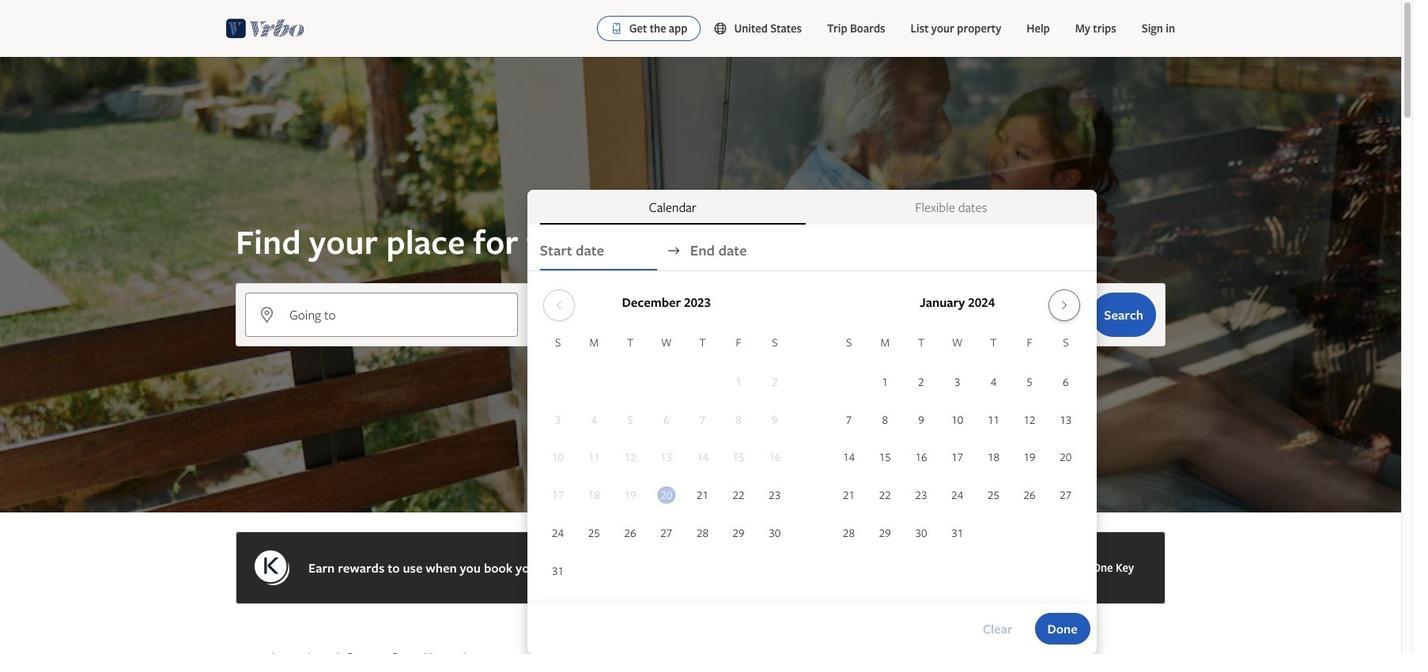 Task type: describe. For each thing, give the bounding box(es) containing it.
wizard region
[[0, 57, 1401, 654]]

next month image
[[1055, 299, 1074, 312]]

directional image
[[666, 244, 681, 258]]

tab list inside wizard region
[[527, 190, 1097, 225]]

january 2024 element
[[831, 334, 1084, 553]]

vrbo logo image
[[226, 16, 305, 41]]



Task type: locate. For each thing, give the bounding box(es) containing it.
tab list
[[527, 190, 1097, 225]]

application
[[540, 283, 1084, 591]]

previous month image
[[550, 299, 569, 312]]

recently viewed region
[[226, 614, 1175, 639]]

small image
[[714, 21, 734, 36]]

december 2023 element
[[540, 334, 793, 591]]

download the app button image
[[610, 22, 623, 35]]

application inside wizard region
[[540, 283, 1084, 591]]

main content
[[0, 57, 1401, 654]]



Task type: vqa. For each thing, say whether or not it's contained in the screenshot.
Previous month Image at the top left
yes



